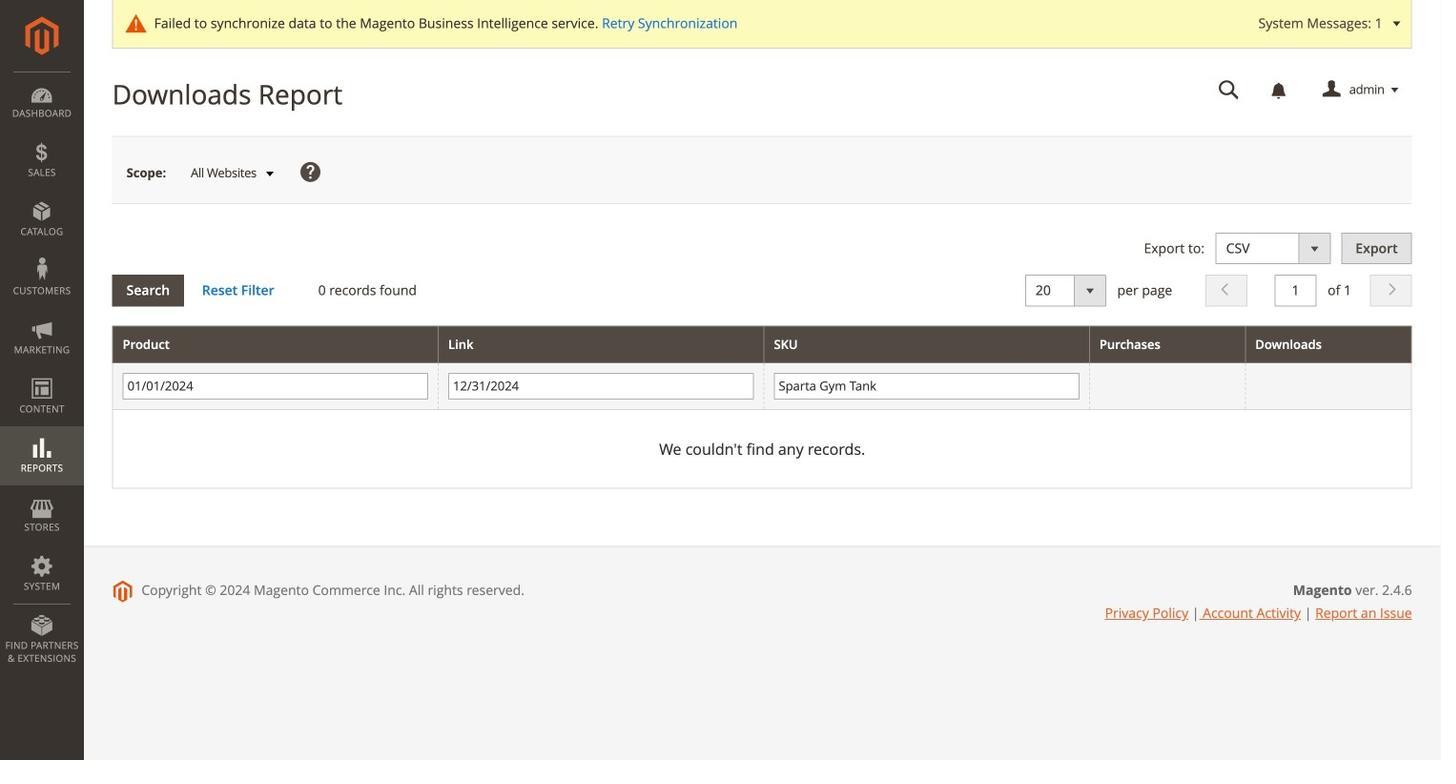 Task type: describe. For each thing, give the bounding box(es) containing it.
magento admin panel image
[[25, 16, 59, 55]]



Task type: locate. For each thing, give the bounding box(es) containing it.
menu bar
[[0, 72, 84, 674]]

None text field
[[1275, 275, 1317, 306], [448, 373, 754, 400], [774, 373, 1079, 400], [1275, 275, 1317, 306], [448, 373, 754, 400], [774, 373, 1079, 400]]

None text field
[[1205, 73, 1253, 107], [123, 373, 428, 400], [1205, 73, 1253, 107], [123, 373, 428, 400]]



